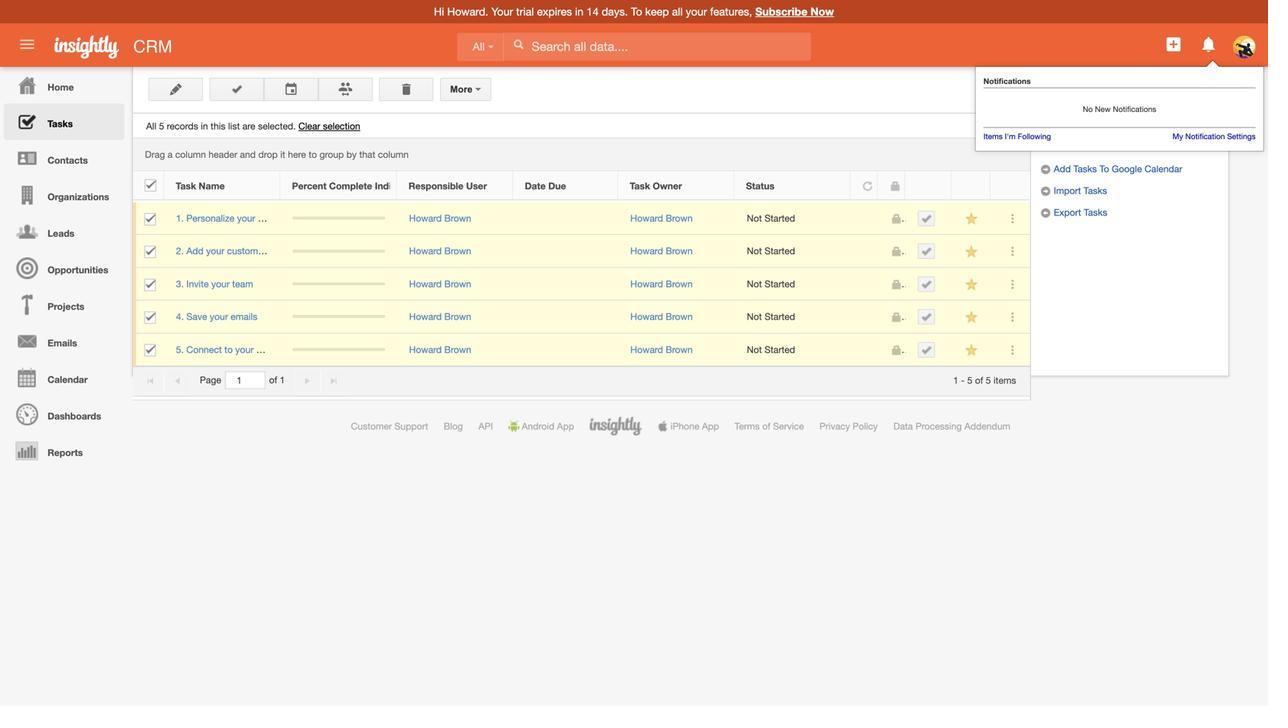 Task type: describe. For each thing, give the bounding box(es) containing it.
my notification settings link
[[1173, 132, 1256, 141]]

-
[[961, 375, 965, 386]]

projects link
[[4, 286, 124, 323]]

3.
[[176, 278, 184, 289]]

now
[[811, 5, 834, 18]]

subscribe
[[755, 5, 808, 18]]

apps
[[294, 344, 315, 355]]

mark this task complete image for 3. invite your team
[[921, 279, 932, 290]]

import / export
[[1040, 141, 1117, 151]]

app for android app
[[557, 421, 574, 432]]

personalize
[[186, 213, 234, 224]]

0 vertical spatial private task image
[[890, 181, 900, 192]]

your right all
[[686, 5, 707, 18]]

privacy policy
[[820, 421, 878, 432]]

row containing 3. invite your team
[[133, 268, 1030, 301]]

tasks for export tasks
[[1084, 207, 1108, 218]]

page
[[200, 375, 221, 385]]

opportunities
[[47, 264, 108, 275]]

not started for 5. connect to your files and apps
[[747, 344, 795, 355]]

new
[[1095, 105, 1111, 114]]

blog
[[444, 421, 463, 432]]

5.
[[176, 344, 184, 355]]

circle arrow left image
[[1040, 208, 1051, 219]]

mark this task complete image for 2. add your customers
[[921, 246, 932, 257]]

android app
[[522, 421, 574, 432]]

private task image for team
[[891, 279, 902, 290]]

import for import tasks
[[1054, 185, 1081, 196]]

2 1 from the left
[[953, 375, 959, 386]]

of 1
[[269, 375, 285, 385]]

all 5 records in this list are selected. clear selection
[[146, 121, 360, 131]]

by
[[347, 149, 357, 160]]

and inside row group
[[275, 344, 291, 355]]

circle arrow right image
[[1040, 164, 1051, 175]]

no new notifications
[[1083, 105, 1157, 114]]

following image for 1. personalize your account
[[965, 212, 979, 226]]

your for account
[[237, 213, 255, 224]]

projects
[[47, 301, 84, 312]]

5. connect to your files and apps link
[[176, 344, 322, 355]]

privacy policy link
[[820, 421, 878, 432]]

started for 4. save your emails
[[765, 311, 795, 322]]

notification
[[1186, 132, 1225, 141]]

task for task name
[[176, 180, 196, 191]]

row containing 2. add your customers
[[133, 235, 1030, 268]]

not started cell for 3. invite your team
[[735, 268, 851, 301]]

drag a column header and drop it here to group by that column
[[145, 149, 409, 160]]

all for all
[[473, 41, 485, 53]]

dashboards
[[47, 411, 101, 421]]

days.
[[602, 5, 628, 18]]

2 horizontal spatial 5
[[986, 375, 991, 386]]

1 horizontal spatial to
[[309, 149, 317, 160]]

started for 2. add your customers
[[765, 245, 795, 256]]

not started cell for 2. add your customers
[[735, 235, 851, 268]]

not started cell for 5. connect to your files and apps
[[735, 333, 851, 366]]

1 - 5 of 5 items
[[953, 375, 1016, 386]]

app for iphone app
[[702, 421, 719, 432]]

not for 4. save your emails
[[747, 311, 762, 322]]

group
[[320, 149, 344, 160]]

processing
[[916, 421, 962, 432]]

0% complete image
[[293, 217, 385, 220]]

api link
[[479, 421, 493, 432]]

1 horizontal spatial of
[[762, 421, 771, 432]]

records
[[167, 121, 198, 131]]

recycle bin link
[[1040, 122, 1122, 135]]

trial
[[516, 5, 534, 18]]

not started cell for 1. personalize your account
[[735, 202, 851, 235]]

account
[[258, 213, 292, 224]]

to inside row
[[224, 344, 233, 355]]

14
[[587, 5, 599, 18]]

add inside row
[[186, 245, 204, 256]]

not started cell for 4. save your emails
[[735, 301, 851, 333]]

your left files
[[235, 344, 254, 355]]

my notification settings
[[1173, 132, 1256, 141]]

items
[[984, 132, 1003, 141]]

emails link
[[4, 323, 124, 359]]

blog link
[[444, 421, 463, 432]]

1 vertical spatial notifications
[[1113, 105, 1157, 114]]

following
[[1018, 132, 1051, 141]]

4. save your emails
[[176, 311, 257, 322]]

invite
[[186, 278, 209, 289]]

your for customers
[[206, 245, 224, 256]]

row containing 1. personalize your account
[[133, 202, 1030, 235]]

files
[[256, 344, 273, 355]]

mark this task complete image
[[921, 312, 932, 322]]

api
[[479, 421, 493, 432]]

add inside add tasks to google calendar link
[[1054, 163, 1071, 174]]

navigation containing home
[[0, 67, 124, 469]]

settings
[[1227, 132, 1256, 141]]

leads link
[[4, 213, 124, 250]]

customer
[[351, 421, 392, 432]]

task for task owner
[[630, 180, 650, 191]]

complete
[[329, 180, 372, 191]]

0 horizontal spatial of
[[269, 375, 277, 385]]

contacts link
[[4, 140, 124, 177]]

following image for 2. add your customers
[[965, 244, 979, 259]]

support
[[395, 421, 428, 432]]

2 column from the left
[[378, 149, 409, 160]]

mark this task complete image for 1. personalize your account
[[921, 213, 932, 224]]

private task image for 2. add your customers
[[891, 246, 902, 257]]

3. invite your team
[[176, 278, 253, 289]]

list
[[228, 121, 240, 131]]

all
[[672, 5, 683, 18]]

customer support
[[351, 421, 428, 432]]

crm
[[133, 37, 172, 56]]

row group containing task name
[[133, 171, 1030, 200]]

home link
[[4, 67, 124, 103]]

reports link
[[4, 432, 124, 469]]

your for emails
[[210, 311, 228, 322]]

mark this task complete image for 5. connect to your files and apps
[[921, 344, 932, 355]]

privacy
[[820, 421, 850, 432]]

not started for 2. add your customers
[[747, 245, 795, 256]]

export tasks link
[[1040, 207, 1108, 219]]

name
[[199, 180, 225, 191]]

keep
[[645, 5, 669, 18]]

policy
[[853, 421, 878, 432]]

more link
[[440, 78, 491, 101]]

percent
[[292, 180, 327, 191]]

android app link
[[509, 421, 574, 432]]

1 field
[[226, 372, 265, 389]]

not for 5. connect to your files and apps
[[747, 344, 762, 355]]

add tasks to google calendar link
[[1040, 163, 1183, 175]]

opportunities link
[[4, 250, 124, 286]]



Task type: vqa. For each thing, say whether or not it's contained in the screenshot.
James Peterson CELL at the top
no



Task type: locate. For each thing, give the bounding box(es) containing it.
features,
[[710, 5, 752, 18]]

calendar down the my
[[1145, 163, 1183, 174]]

1 not from the top
[[747, 213, 762, 224]]

row containing 4. save your emails
[[133, 301, 1030, 333]]

notifications right new
[[1113, 105, 1157, 114]]

and
[[240, 149, 256, 160], [275, 344, 291, 355]]

started for 5. connect to your files and apps
[[765, 344, 795, 355]]

1 not started cell from the top
[[735, 202, 851, 235]]

all
[[473, 41, 485, 53], [146, 121, 156, 131]]

1 task from the left
[[176, 180, 196, 191]]

navigation
[[0, 67, 124, 469]]

3 started from the top
[[765, 278, 795, 289]]

here
[[288, 149, 306, 160]]

reports
[[47, 447, 83, 458]]

drag
[[145, 149, 165, 160]]

tasks down add tasks to google calendar link
[[1084, 185, 1107, 196]]

export down bin
[[1082, 141, 1117, 151]]

2 vertical spatial private task image
[[891, 312, 902, 323]]

3 mark this task complete image from the top
[[921, 279, 932, 290]]

0 horizontal spatial to
[[631, 5, 642, 18]]

0 vertical spatial to
[[309, 149, 317, 160]]

2 horizontal spatial of
[[975, 375, 983, 386]]

task
[[176, 180, 196, 191], [630, 180, 650, 191]]

import for import / export
[[1040, 141, 1074, 151]]

following image for 4. save your emails
[[965, 310, 979, 325]]

1 vertical spatial following image
[[965, 310, 979, 325]]

import right circle arrow right icon
[[1054, 185, 1081, 196]]

2 not from the top
[[747, 245, 762, 256]]

1 horizontal spatial calendar
[[1145, 163, 1183, 174]]

not for 3. invite your team
[[747, 278, 762, 289]]

of
[[269, 375, 277, 385], [975, 375, 983, 386], [762, 421, 771, 432]]

export inside 'link'
[[1054, 207, 1081, 218]]

3 row from the top
[[133, 235, 1030, 268]]

notifications up i'm
[[984, 76, 1031, 86]]

3 not from the top
[[747, 278, 762, 289]]

row containing task name
[[133, 171, 1030, 200]]

1 right 1 field
[[280, 375, 285, 385]]

4.
[[176, 311, 184, 322]]

to
[[631, 5, 642, 18], [1100, 163, 1109, 174]]

1 started from the top
[[765, 213, 795, 224]]

all link
[[457, 33, 504, 61]]

2 task from the left
[[630, 180, 650, 191]]

circle arrow right image
[[1040, 186, 1051, 197]]

5 left items at the bottom right
[[986, 375, 991, 386]]

column right that
[[378, 149, 409, 160]]

0 vertical spatial all
[[473, 41, 485, 53]]

0 horizontal spatial export
[[1054, 207, 1081, 218]]

your left the 'team'
[[211, 278, 230, 289]]

1
[[280, 375, 285, 385], [953, 375, 959, 386]]

import left /
[[1040, 141, 1074, 151]]

0 horizontal spatial calendar
[[47, 374, 88, 385]]

white image
[[513, 39, 524, 50]]

not started cell
[[735, 202, 851, 235], [735, 235, 851, 268], [735, 268, 851, 301], [735, 301, 851, 333], [735, 333, 851, 366]]

my
[[1173, 132, 1183, 141]]

3 press ctrl + space to group column header from the left
[[991, 171, 1030, 200]]

1 horizontal spatial 1
[[953, 375, 959, 386]]

1 following image from the top
[[965, 212, 979, 226]]

press ctrl + space to group column header left circle arrow right icon
[[991, 171, 1030, 200]]

items
[[994, 375, 1016, 386]]

1 vertical spatial to
[[224, 344, 233, 355]]

all down howard.
[[473, 41, 485, 53]]

of right 1 field
[[269, 375, 277, 385]]

following image for 3. invite your team
[[965, 277, 979, 292]]

hi howard. your trial expires in 14 days. to keep all your features, subscribe now
[[434, 5, 834, 18]]

0 horizontal spatial all
[[146, 121, 156, 131]]

export right circle arrow left icon
[[1054, 207, 1081, 218]]

export tasks
[[1051, 207, 1108, 218]]

not started for 4. save your emails
[[747, 311, 795, 322]]

export
[[1082, 141, 1117, 151], [1054, 207, 1081, 218]]

terms
[[735, 421, 760, 432]]

due
[[548, 180, 566, 191]]

5 right -
[[967, 375, 973, 386]]

private task image
[[890, 181, 900, 192], [891, 246, 902, 257], [891, 345, 902, 356]]

0 horizontal spatial 5
[[159, 121, 164, 131]]

emails
[[47, 337, 77, 348]]

ok image
[[231, 84, 242, 94]]

and left drop at left
[[240, 149, 256, 160]]

selection
[[323, 121, 360, 131]]

cell
[[133, 202, 164, 235], [514, 202, 619, 235], [851, 202, 879, 235], [906, 202, 953, 235], [133, 235, 164, 268], [281, 235, 397, 268], [514, 235, 619, 268], [851, 235, 879, 268], [906, 235, 953, 268], [133, 268, 164, 301], [281, 268, 397, 301], [514, 268, 619, 301], [851, 268, 879, 301], [906, 268, 953, 301], [133, 301, 164, 333], [281, 301, 397, 333], [514, 301, 619, 333], [851, 301, 879, 333], [906, 301, 953, 333], [133, 333, 164, 366], [281, 333, 397, 366], [514, 333, 619, 366], [851, 333, 879, 366], [906, 333, 953, 366]]

all for all 5 records in this list are selected. clear selection
[[146, 121, 156, 131]]

0 horizontal spatial 1
[[280, 375, 285, 385]]

your right save
[[210, 311, 228, 322]]

2 app from the left
[[702, 421, 719, 432]]

1 app from the left
[[557, 421, 574, 432]]

0 horizontal spatial task
[[176, 180, 196, 191]]

howard.
[[447, 5, 488, 18]]

mark this task complete image
[[921, 213, 932, 224], [921, 246, 932, 257], [921, 279, 932, 290], [921, 344, 932, 355]]

1 not started from the top
[[747, 213, 795, 224]]

2 vertical spatial private task image
[[891, 345, 902, 356]]

not for 2. add your customers
[[747, 245, 762, 256]]

data processing addendum
[[894, 421, 1011, 432]]

row group
[[133, 171, 1030, 200], [133, 202, 1030, 366]]

organizations link
[[4, 177, 124, 213]]

2 row group from the top
[[133, 202, 1030, 366]]

your for team
[[211, 278, 230, 289]]

1 vertical spatial all
[[146, 121, 156, 131]]

to left keep
[[631, 5, 642, 18]]

emails
[[231, 311, 257, 322]]

1. personalize your account link
[[176, 213, 299, 224]]

app right iphone
[[702, 421, 719, 432]]

recycle bin
[[1056, 122, 1114, 132]]

1 horizontal spatial export
[[1082, 141, 1117, 151]]

to right the here
[[309, 149, 317, 160]]

column
[[175, 149, 206, 160], [378, 149, 409, 160]]

5 left records
[[159, 121, 164, 131]]

hi
[[434, 5, 444, 18]]

private task image
[[891, 213, 902, 224], [891, 279, 902, 290], [891, 312, 902, 323]]

to
[[309, 149, 317, 160], [224, 344, 233, 355]]

4 not from the top
[[747, 311, 762, 322]]

in left 14
[[575, 5, 584, 18]]

1 row group from the top
[[133, 171, 1030, 200]]

1 private task image from the top
[[891, 213, 902, 224]]

following image
[[965, 212, 979, 226], [965, 244, 979, 259], [965, 343, 979, 358]]

following image for 5. connect to your files and apps
[[965, 343, 979, 358]]

calendar up dashboards link
[[47, 374, 88, 385]]

1 horizontal spatial column
[[378, 149, 409, 160]]

import inside import tasks link
[[1054, 185, 1081, 196]]

your up 3. invite your team
[[206, 245, 224, 256]]

1 vertical spatial row group
[[133, 202, 1030, 366]]

4 not started from the top
[[747, 311, 795, 322]]

4 started from the top
[[765, 311, 795, 322]]

tasks inside import tasks link
[[1084, 185, 1107, 196]]

row group containing 1. personalize your account
[[133, 202, 1030, 366]]

items i'm following
[[984, 132, 1051, 141]]

2 started from the top
[[765, 245, 795, 256]]

1 horizontal spatial and
[[275, 344, 291, 355]]

1 vertical spatial import
[[1054, 185, 1081, 196]]

1 vertical spatial calendar
[[47, 374, 88, 385]]

1 mark this task complete image from the top
[[921, 213, 932, 224]]

2 press ctrl + space to group column header from the left
[[952, 171, 991, 200]]

task left owner in the top of the page
[[630, 180, 650, 191]]

following image
[[965, 277, 979, 292], [965, 310, 979, 325]]

0 vertical spatial to
[[631, 5, 642, 18]]

5 started from the top
[[765, 344, 795, 355]]

to left google
[[1100, 163, 1109, 174]]

1 vertical spatial to
[[1100, 163, 1109, 174]]

3 not started from the top
[[747, 278, 795, 289]]

bin
[[1099, 122, 1114, 132]]

1 horizontal spatial in
[[575, 5, 584, 18]]

iphone app
[[671, 421, 719, 432]]

howard
[[409, 213, 442, 224], [631, 213, 663, 224], [409, 245, 442, 256], [631, 245, 663, 256], [409, 278, 442, 289], [631, 278, 663, 289], [409, 311, 442, 322], [631, 311, 663, 322], [409, 344, 442, 355], [631, 344, 663, 355]]

more
[[450, 84, 475, 94]]

started for 3. invite your team
[[765, 278, 795, 289]]

private task image for account
[[891, 213, 902, 224]]

None checkbox
[[145, 179, 156, 192], [144, 279, 156, 291], [145, 179, 156, 192], [144, 279, 156, 291]]

4. save your emails link
[[176, 311, 265, 322]]

0 horizontal spatial and
[[240, 149, 256, 160]]

expires
[[537, 5, 572, 18]]

contacts
[[47, 155, 88, 166]]

0 vertical spatial following image
[[965, 277, 979, 292]]

press ctrl + space to group column header
[[905, 171, 952, 200], [952, 171, 991, 200], [991, 171, 1030, 200]]

1 vertical spatial private task image
[[891, 279, 902, 290]]

2 following image from the top
[[965, 244, 979, 259]]

tasks down import tasks
[[1084, 207, 1108, 218]]

Search all data.... text field
[[505, 33, 811, 61]]

0 horizontal spatial column
[[175, 149, 206, 160]]

2. add your customers
[[176, 245, 271, 256]]

recycle
[[1056, 122, 1097, 132]]

date due
[[525, 180, 566, 191]]

1 vertical spatial private task image
[[891, 246, 902, 257]]

5 not started from the top
[[747, 344, 795, 355]]

tasks inside add tasks to google calendar link
[[1074, 163, 1097, 174]]

app right android
[[557, 421, 574, 432]]

to inside add tasks to google calendar link
[[1100, 163, 1109, 174]]

of right terms
[[762, 421, 771, 432]]

tasks up import tasks
[[1074, 163, 1097, 174]]

1 horizontal spatial 5
[[967, 375, 973, 386]]

service
[[773, 421, 804, 432]]

0 vertical spatial export
[[1082, 141, 1117, 151]]

2 row from the top
[[133, 202, 1030, 235]]

tasks inside 'tasks' link
[[47, 118, 73, 129]]

2 following image from the top
[[965, 310, 979, 325]]

1 horizontal spatial notifications
[[1113, 105, 1157, 114]]

1. personalize your account
[[176, 213, 292, 224]]

0 vertical spatial in
[[575, 5, 584, 18]]

3. invite your team link
[[176, 278, 261, 289]]

1 vertical spatial following image
[[965, 244, 979, 259]]

your
[[491, 5, 513, 18]]

0 vertical spatial row group
[[133, 171, 1030, 200]]

it
[[280, 149, 285, 160]]

i'm
[[1005, 132, 1016, 141]]

private task image for emails
[[891, 312, 902, 323]]

team
[[232, 278, 253, 289]]

3 not started cell from the top
[[735, 268, 851, 301]]

1 vertical spatial export
[[1054, 207, 1081, 218]]

1 vertical spatial in
[[201, 121, 208, 131]]

1.
[[176, 213, 184, 224]]

2 mark this task complete image from the top
[[921, 246, 932, 257]]

save
[[186, 311, 207, 322]]

1 following image from the top
[[965, 277, 979, 292]]

press ctrl + space to group column header right repeating task image
[[905, 171, 952, 200]]

press ctrl + space to group column header down items
[[952, 171, 991, 200]]

iphone app link
[[657, 421, 719, 432]]

add right circle arrow right image
[[1054, 163, 1071, 174]]

tasks up contacts link
[[47, 118, 73, 129]]

0 vertical spatial add
[[1054, 163, 1071, 174]]

tasks inside export tasks 'link'
[[1084, 207, 1108, 218]]

responsible
[[409, 180, 464, 191]]

0 vertical spatial private task image
[[891, 213, 902, 224]]

0 vertical spatial and
[[240, 149, 256, 160]]

tasks link
[[4, 103, 124, 140]]

owner
[[653, 180, 682, 191]]

0 vertical spatial calendar
[[1145, 163, 1183, 174]]

connect
[[186, 344, 222, 355]]

row
[[133, 171, 1030, 200], [133, 202, 1030, 235], [133, 235, 1030, 268], [133, 268, 1030, 301], [133, 301, 1030, 333], [133, 333, 1030, 366]]

6 row from the top
[[133, 333, 1030, 366]]

task left name
[[176, 180, 196, 191]]

1 1 from the left
[[280, 375, 285, 385]]

header
[[209, 149, 237, 160]]

0 horizontal spatial notifications
[[984, 76, 1031, 86]]

in left this
[[201, 121, 208, 131]]

tasks for import tasks
[[1084, 185, 1107, 196]]

repeating task image
[[862, 181, 873, 192]]

to right connect
[[224, 344, 233, 355]]

0 horizontal spatial to
[[224, 344, 233, 355]]

3 private task image from the top
[[891, 312, 902, 323]]

user
[[466, 180, 487, 191]]

4 row from the top
[[133, 268, 1030, 301]]

app
[[557, 421, 574, 432], [702, 421, 719, 432]]

customer support link
[[351, 421, 428, 432]]

5 not from the top
[[747, 344, 762, 355]]

4 not started cell from the top
[[735, 301, 851, 333]]

terms of service link
[[735, 421, 804, 432]]

2 not started cell from the top
[[735, 235, 851, 268]]

not started
[[747, 213, 795, 224], [747, 245, 795, 256], [747, 278, 795, 289], [747, 311, 795, 322], [747, 344, 795, 355]]

are
[[242, 121, 255, 131]]

5 row from the top
[[133, 301, 1030, 333]]

1 column from the left
[[175, 149, 206, 160]]

2.
[[176, 245, 184, 256]]

2 private task image from the top
[[891, 279, 902, 290]]

organizations
[[47, 191, 109, 202]]

row containing 5. connect to your files and apps
[[133, 333, 1030, 366]]

notifications image
[[1200, 35, 1218, 54]]

this
[[211, 121, 226, 131]]

4 mark this task complete image from the top
[[921, 344, 932, 355]]

iphone
[[671, 421, 700, 432]]

column right a
[[175, 149, 206, 160]]

5 not started cell from the top
[[735, 333, 851, 366]]

1 horizontal spatial task
[[630, 180, 650, 191]]

howard brown link
[[409, 213, 471, 224], [631, 213, 693, 224], [409, 245, 471, 256], [631, 245, 693, 256], [409, 278, 471, 289], [631, 278, 693, 289], [409, 311, 471, 322], [631, 311, 693, 322], [409, 344, 471, 355], [631, 344, 693, 355]]

not started for 1. personalize your account
[[747, 213, 795, 224]]

not for 1. personalize your account
[[747, 213, 762, 224]]

add tasks to google calendar
[[1051, 163, 1183, 174]]

1 horizontal spatial app
[[702, 421, 719, 432]]

1 press ctrl + space to group column header from the left
[[905, 171, 952, 200]]

calendar link
[[4, 359, 124, 396]]

1 vertical spatial add
[[186, 245, 204, 256]]

0 horizontal spatial app
[[557, 421, 574, 432]]

of right -
[[975, 375, 983, 386]]

started for 1. personalize your account
[[765, 213, 795, 224]]

and right files
[[275, 344, 291, 355]]

all up drag
[[146, 121, 156, 131]]

subscribe now link
[[755, 5, 834, 18]]

0 vertical spatial notifications
[[984, 76, 1031, 86]]

a
[[168, 149, 173, 160]]

not started for 3. invite your team
[[747, 278, 795, 289]]

1 row from the top
[[133, 171, 1030, 200]]

3 following image from the top
[[965, 343, 979, 358]]

no
[[1083, 105, 1093, 114]]

import tasks
[[1051, 185, 1107, 196]]

status
[[746, 180, 775, 191]]

0 vertical spatial following image
[[965, 212, 979, 226]]

addendum
[[965, 421, 1011, 432]]

your left account
[[237, 213, 255, 224]]

1 vertical spatial and
[[275, 344, 291, 355]]

indicator
[[375, 180, 415, 191]]

1 left -
[[953, 375, 959, 386]]

tasks for add tasks to google calendar
[[1074, 163, 1097, 174]]

5
[[159, 121, 164, 131], [967, 375, 973, 386], [986, 375, 991, 386]]

2 not started from the top
[[747, 245, 795, 256]]

0 horizontal spatial in
[[201, 121, 208, 131]]

1 horizontal spatial to
[[1100, 163, 1109, 174]]

2 vertical spatial following image
[[965, 343, 979, 358]]

1 horizontal spatial all
[[473, 41, 485, 53]]

None checkbox
[[144, 213, 156, 225], [144, 246, 156, 258], [144, 311, 156, 324], [144, 344, 156, 357], [144, 213, 156, 225], [144, 246, 156, 258], [144, 311, 156, 324], [144, 344, 156, 357]]

add right 2.
[[186, 245, 204, 256]]

0 horizontal spatial add
[[186, 245, 204, 256]]

google
[[1112, 163, 1142, 174]]

private task image for 5. connect to your files and apps
[[891, 345, 902, 356]]

1 horizontal spatial add
[[1054, 163, 1071, 174]]

0 vertical spatial import
[[1040, 141, 1074, 151]]



